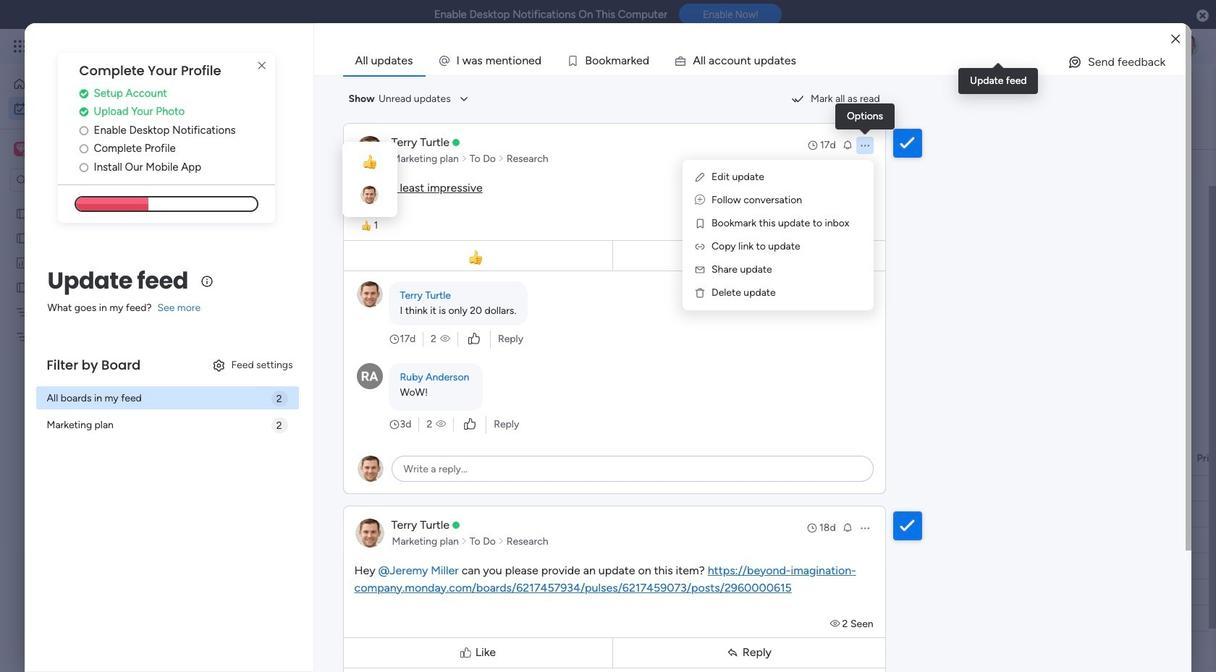 Task type: locate. For each thing, give the bounding box(es) containing it.
1 check circle image from the top
[[79, 88, 89, 99]]

0 horizontal spatial tab
[[214, 126, 265, 149]]

v2 like image
[[464, 417, 476, 433]]

column header
[[877, 447, 964, 471]]

0 vertical spatial public board image
[[15, 206, 29, 220]]

select product image
[[13, 39, 28, 54]]

workspace selection element
[[14, 140, 121, 159]]

0 vertical spatial tab
[[343, 46, 425, 75]]

public board image
[[15, 206, 29, 220], [15, 280, 29, 294]]

1 circle o image from the top
[[79, 125, 89, 136]]

2 circle o image from the top
[[79, 144, 89, 154]]

1 vertical spatial circle o image
[[79, 144, 89, 154]]

v2 follow image
[[695, 194, 705, 206]]

None search field
[[281, 156, 417, 179]]

0 vertical spatial circle o image
[[79, 125, 89, 136]]

0 vertical spatial check circle image
[[79, 88, 89, 99]]

1 vertical spatial v2 seen image
[[436, 417, 446, 432]]

slider arrow image
[[461, 152, 467, 166], [498, 152, 504, 166], [461, 535, 467, 549], [498, 535, 504, 549]]

1 vertical spatial reminder image
[[842, 522, 853, 533]]

circle o image
[[79, 125, 89, 136], [79, 144, 89, 154]]

check circle image
[[79, 88, 89, 99], [79, 107, 89, 117]]

0 vertical spatial reminder image
[[842, 139, 853, 150]]

help image
[[1122, 39, 1137, 54]]

0 vertical spatial option
[[9, 72, 176, 96]]

give feedback image
[[1068, 55, 1082, 70]]

2 public board image from the top
[[15, 280, 29, 294]]

reminder image left options icon in the top right of the page
[[842, 139, 853, 150]]

1 vertical spatial tab
[[214, 126, 265, 149]]

1 vertical spatial public board image
[[15, 280, 29, 294]]

1 horizontal spatial tab
[[343, 46, 425, 75]]

1 vertical spatial check circle image
[[79, 107, 89, 117]]

search everything image
[[1090, 39, 1105, 54]]

v2 seen image
[[830, 220, 842, 233], [436, 417, 446, 432], [830, 618, 842, 630]]

tab list
[[343, 46, 1186, 75]]

circle o image up circle o image
[[79, 144, 89, 154]]

v2 like image
[[468, 331, 480, 347]]

public board image
[[15, 231, 29, 245]]

search image
[[399, 161, 411, 173]]

0 vertical spatial v2 seen image
[[830, 220, 842, 233]]

reminder image left options image
[[842, 522, 853, 533]]

see plans image
[[240, 38, 253, 54]]

option
[[9, 72, 176, 96], [9, 97, 176, 120], [0, 200, 185, 203]]

terry turtle image
[[1176, 35, 1199, 58]]

1 vertical spatial option
[[9, 97, 176, 120]]

share update image
[[694, 264, 706, 276]]

options image
[[859, 522, 871, 534]]

public board image up public board image
[[15, 206, 29, 220]]

circle o image
[[79, 162, 89, 173]]

copy link to update image
[[694, 241, 706, 253]]

public board image down 'public dashboard' icon
[[15, 280, 29, 294]]

circle o image up workspace selection element
[[79, 125, 89, 136]]

tab
[[343, 46, 425, 75], [214, 126, 265, 149]]

reminder image
[[842, 139, 853, 150], [842, 522, 853, 533]]

bookmark this update to inbox image
[[694, 218, 706, 229]]

2 vertical spatial option
[[0, 200, 185, 203]]

list box
[[0, 198, 185, 544]]

edit update image
[[694, 172, 706, 183]]



Task type: vqa. For each thing, say whether or not it's contained in the screenshot.
tab list on the top of page
yes



Task type: describe. For each thing, give the bounding box(es) containing it.
2 reminder image from the top
[[842, 522, 853, 533]]

public dashboard image
[[15, 256, 29, 269]]

Search in workspace field
[[30, 172, 121, 189]]

delete update image
[[694, 287, 706, 299]]

v2 seen image
[[440, 332, 450, 346]]

1 public board image from the top
[[15, 206, 29, 220]]

1 reminder image from the top
[[842, 139, 853, 150]]

workspace image
[[14, 141, 28, 157]]

options image
[[859, 139, 871, 151]]

2 check circle image from the top
[[79, 107, 89, 117]]

2 vertical spatial v2 seen image
[[830, 618, 842, 630]]

dapulse x slim image
[[253, 57, 270, 75]]

workspace image
[[16, 141, 26, 157]]

Filter dashboard by text search field
[[281, 156, 417, 179]]

dapulse close image
[[1197, 9, 1209, 23]]

close image
[[1172, 34, 1180, 45]]



